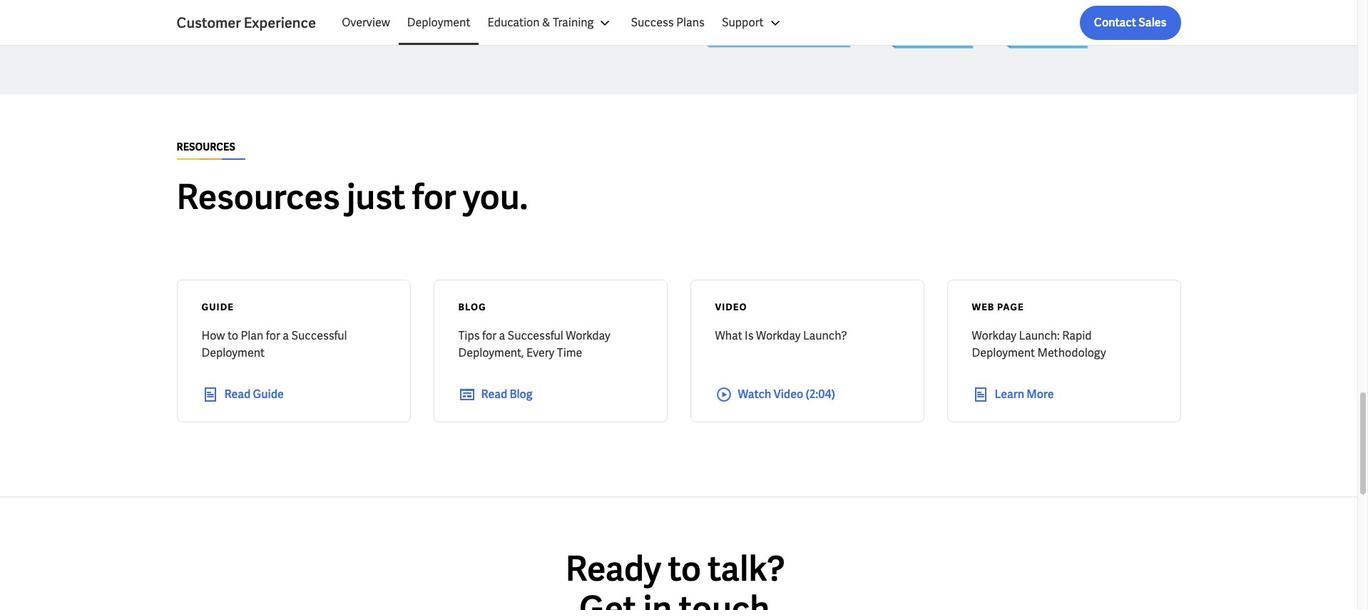 Task type: vqa. For each thing, say whether or not it's contained in the screenshot.
'summarization.'
no



Task type: describe. For each thing, give the bounding box(es) containing it.
methodology
[[1038, 345, 1107, 360]]

tips for a successful workday deployment, every time
[[458, 328, 611, 360]]

to for ready
[[668, 546, 701, 591]]

read for read blog
[[481, 386, 508, 401]]

1 horizontal spatial for
[[412, 175, 456, 219]]

0 vertical spatial video
[[715, 301, 747, 313]]

learn more
[[995, 386, 1054, 401]]

training
[[553, 15, 594, 30]]

rapid
[[1063, 328, 1092, 343]]

more
[[1027, 386, 1054, 401]]

customer experience
[[177, 14, 316, 32]]

is
[[745, 328, 754, 343]]

a inside how to plan for a successful deployment
[[283, 328, 289, 343]]

resources
[[177, 175, 340, 219]]

0 vertical spatial blog
[[458, 301, 486, 313]]

how
[[202, 328, 225, 343]]

what is workday launch?
[[715, 328, 847, 343]]

support button
[[714, 6, 792, 40]]

read guide button
[[202, 386, 386, 403]]

watch video (2:04)
[[738, 386, 835, 401]]

learn
[[995, 386, 1025, 401]]

to for how
[[228, 328, 238, 343]]

page
[[997, 301, 1024, 313]]

successful inside tips for a successful workday deployment, every time
[[508, 328, 564, 343]]

customer
[[177, 14, 241, 32]]

learn more button
[[972, 386, 1156, 403]]

guide inside read guide button
[[253, 386, 284, 401]]

success plans
[[631, 15, 705, 30]]

workday launch: rapid deployment methodology
[[972, 328, 1107, 360]]

illustration of woman jumping on springboard chart. image
[[605, 0, 1181, 48]]

resources
[[177, 140, 235, 153]]

tips
[[458, 328, 480, 343]]

just
[[347, 175, 406, 219]]

web
[[972, 301, 995, 313]]

experience
[[244, 14, 316, 32]]

time
[[557, 345, 583, 360]]

what
[[715, 328, 743, 343]]

workday inside workday launch: rapid deployment methodology
[[972, 328, 1017, 343]]

2 workday from the left
[[756, 328, 801, 343]]



Task type: locate. For each thing, give the bounding box(es) containing it.
deployment inside menu
[[407, 15, 471, 30]]

video
[[715, 301, 747, 313], [774, 386, 804, 401]]

1 horizontal spatial to
[[668, 546, 701, 591]]

for up deployment,
[[482, 328, 497, 343]]

contact
[[1094, 15, 1137, 30]]

successful up read guide button
[[291, 328, 347, 343]]

resources just for you.
[[177, 175, 528, 219]]

to left plan
[[228, 328, 238, 343]]

education & training button
[[479, 6, 623, 40]]

to left talk?
[[668, 546, 701, 591]]

success
[[631, 15, 674, 30]]

2 successful from the left
[[508, 328, 564, 343]]

read guide
[[224, 386, 284, 401]]

read down deployment,
[[481, 386, 508, 401]]

1 horizontal spatial guide
[[253, 386, 284, 401]]

1 successful from the left
[[291, 328, 347, 343]]

video left the (2:04)
[[774, 386, 804, 401]]

2 read from the left
[[481, 386, 508, 401]]

for
[[412, 175, 456, 219], [266, 328, 280, 343], [482, 328, 497, 343]]

web page
[[972, 301, 1024, 313]]

1 horizontal spatial deployment
[[407, 15, 471, 30]]

blog inside button
[[510, 386, 533, 401]]

read blog
[[481, 386, 533, 401]]

1 read from the left
[[224, 386, 251, 401]]

guide
[[202, 301, 234, 313], [253, 386, 284, 401]]

workday
[[566, 328, 611, 343], [756, 328, 801, 343], [972, 328, 1017, 343]]

guide up 'how'
[[202, 301, 234, 313]]

&
[[542, 15, 550, 30]]

successful inside how to plan for a successful deployment
[[291, 328, 347, 343]]

1 a from the left
[[283, 328, 289, 343]]

0 horizontal spatial video
[[715, 301, 747, 313]]

1 vertical spatial video
[[774, 386, 804, 401]]

1 vertical spatial blog
[[510, 386, 533, 401]]

how to plan for a successful deployment
[[202, 328, 347, 360]]

1 horizontal spatial read
[[481, 386, 508, 401]]

0 horizontal spatial a
[[283, 328, 289, 343]]

guide down how to plan for a successful deployment
[[253, 386, 284, 401]]

success plans link
[[623, 6, 714, 40]]

3 workday from the left
[[972, 328, 1017, 343]]

1 workday from the left
[[566, 328, 611, 343]]

talk?
[[708, 546, 785, 591]]

1 horizontal spatial video
[[774, 386, 804, 401]]

successful up "every"
[[508, 328, 564, 343]]

launch?
[[803, 328, 847, 343]]

read inside read blog button
[[481, 386, 508, 401]]

0 horizontal spatial for
[[266, 328, 280, 343]]

every
[[527, 345, 555, 360]]

deployment
[[407, 15, 471, 30], [202, 345, 265, 360], [972, 345, 1035, 360]]

watch video (2:04) button
[[715, 386, 899, 403]]

1 horizontal spatial workday
[[756, 328, 801, 343]]

0 horizontal spatial deployment
[[202, 345, 265, 360]]

workday up time
[[566, 328, 611, 343]]

0 vertical spatial guide
[[202, 301, 234, 313]]

read
[[224, 386, 251, 401], [481, 386, 508, 401]]

workday right is
[[756, 328, 801, 343]]

a up deployment,
[[499, 328, 505, 343]]

workday inside tips for a successful workday deployment, every time
[[566, 328, 611, 343]]

0 horizontal spatial successful
[[291, 328, 347, 343]]

ready
[[566, 546, 662, 591]]

0 horizontal spatial guide
[[202, 301, 234, 313]]

to
[[228, 328, 238, 343], [668, 546, 701, 591]]

overview link
[[333, 6, 399, 40]]

0 horizontal spatial read
[[224, 386, 251, 401]]

list containing overview
[[333, 6, 1181, 40]]

0 horizontal spatial workday
[[566, 328, 611, 343]]

ready to talk?
[[566, 546, 792, 591]]

for inside how to plan for a successful deployment
[[266, 328, 280, 343]]

read down plan
[[224, 386, 251, 401]]

for right the just
[[412, 175, 456, 219]]

0 horizontal spatial blog
[[458, 301, 486, 313]]

deployment inside how to plan for a successful deployment
[[202, 345, 265, 360]]

menu
[[333, 6, 792, 40]]

successful
[[291, 328, 347, 343], [508, 328, 564, 343]]

contact sales
[[1094, 15, 1167, 30]]

blog
[[458, 301, 486, 313], [510, 386, 533, 401]]

blog up tips at the left bottom of page
[[458, 301, 486, 313]]

deployment,
[[458, 345, 524, 360]]

sales
[[1139, 15, 1167, 30]]

a inside tips for a successful workday deployment, every time
[[499, 328, 505, 343]]

1 horizontal spatial successful
[[508, 328, 564, 343]]

menu containing overview
[[333, 6, 792, 40]]

a
[[283, 328, 289, 343], [499, 328, 505, 343]]

launch:
[[1019, 328, 1060, 343]]

video up what
[[715, 301, 747, 313]]

education
[[488, 15, 540, 30]]

1 horizontal spatial blog
[[510, 386, 533, 401]]

customer experience link
[[177, 13, 333, 33]]

1 horizontal spatial a
[[499, 328, 505, 343]]

workday down web page
[[972, 328, 1017, 343]]

0 vertical spatial to
[[228, 328, 238, 343]]

to inside how to plan for a successful deployment
[[228, 328, 238, 343]]

(2:04)
[[806, 386, 835, 401]]

a right plan
[[283, 328, 289, 343]]

list
[[333, 6, 1181, 40]]

deployment link
[[399, 6, 479, 40]]

for right plan
[[266, 328, 280, 343]]

plans
[[677, 15, 705, 30]]

2 horizontal spatial workday
[[972, 328, 1017, 343]]

blog down "every"
[[510, 386, 533, 401]]

overview
[[342, 15, 390, 30]]

read for read guide
[[224, 386, 251, 401]]

you.
[[463, 175, 528, 219]]

video inside button
[[774, 386, 804, 401]]

read inside read guide button
[[224, 386, 251, 401]]

for inside tips for a successful workday deployment, every time
[[482, 328, 497, 343]]

deployment inside workday launch: rapid deployment methodology
[[972, 345, 1035, 360]]

contact sales link
[[1080, 6, 1181, 40]]

plan
[[241, 328, 264, 343]]

2 horizontal spatial for
[[482, 328, 497, 343]]

1 vertical spatial guide
[[253, 386, 284, 401]]

0 horizontal spatial to
[[228, 328, 238, 343]]

watch
[[738, 386, 772, 401]]

education & training
[[488, 15, 594, 30]]

read blog button
[[458, 386, 643, 403]]

2 horizontal spatial deployment
[[972, 345, 1035, 360]]

1 vertical spatial to
[[668, 546, 701, 591]]

2 a from the left
[[499, 328, 505, 343]]

support
[[722, 15, 764, 30]]



